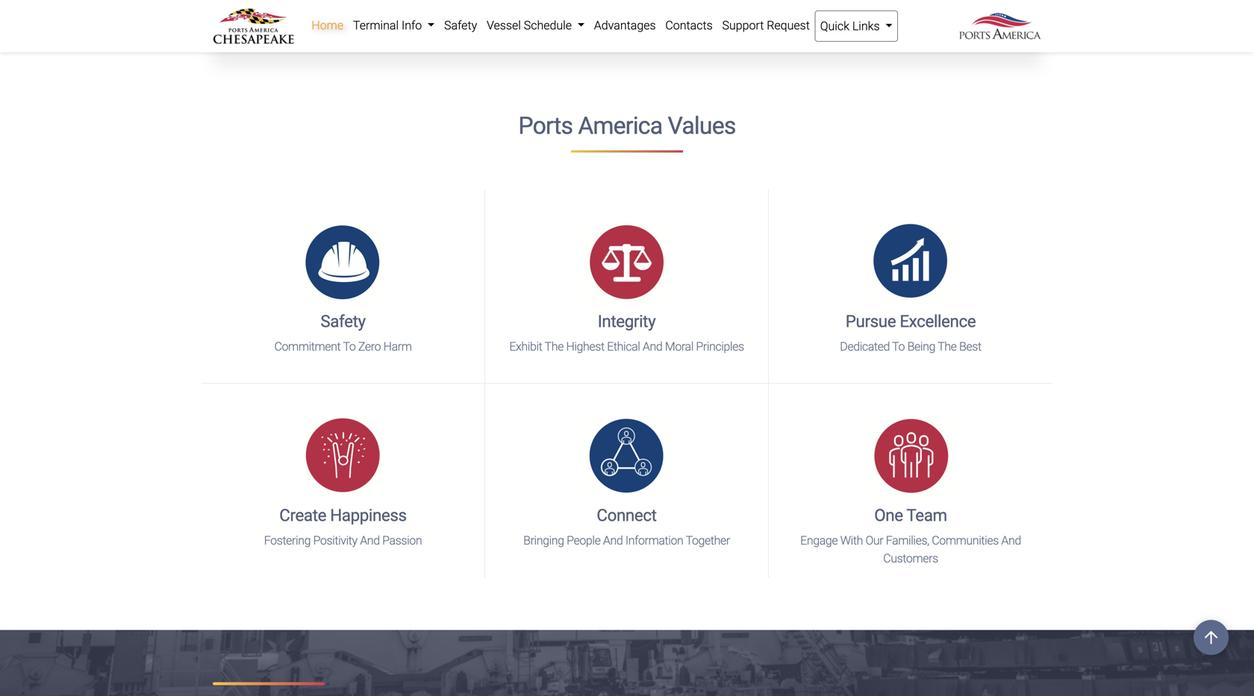 Task type: vqa. For each thing, say whether or not it's contained in the screenshot.
domestic equipment/cargo
no



Task type: locate. For each thing, give the bounding box(es) containing it.
1 horizontal spatial to
[[892, 340, 905, 354]]

to for safety
[[343, 340, 356, 354]]

and down 'happiness'
[[360, 534, 380, 548]]

ports america values
[[519, 112, 736, 140]]

terminal
[[353, 18, 399, 32]]

links
[[853, 19, 880, 33]]

support request
[[722, 18, 810, 32]]

vessel
[[487, 18, 521, 32]]

team
[[907, 506, 947, 526]]

excellence
[[900, 312, 976, 332]]

the left best at the right
[[938, 340, 957, 354]]

2 to from the left
[[892, 340, 905, 354]]

the right exhibit
[[545, 340, 564, 354]]

integrity
[[598, 312, 656, 332]]

1 horizontal spatial the
[[938, 340, 957, 354]]

safety up commitment to zero harm
[[321, 312, 366, 332]]

best
[[960, 340, 982, 354]]

1 vertical spatial safety
[[321, 312, 366, 332]]

and right communities
[[1002, 534, 1021, 548]]

home
[[312, 18, 344, 32]]

1 to from the left
[[343, 340, 356, 354]]

safety left the vessel
[[444, 18, 477, 32]]

connect
[[597, 506, 657, 526]]

to
[[343, 340, 356, 354], [892, 340, 905, 354]]

people
[[567, 534, 601, 548]]

fostering positivity and passion
[[264, 534, 422, 548]]

pursue excellence
[[846, 312, 976, 332]]

zero
[[358, 340, 381, 354]]

support request link
[[718, 10, 815, 40]]

0 horizontal spatial the
[[545, 340, 564, 354]]

together
[[686, 534, 730, 548]]

and down connect
[[603, 534, 623, 548]]

with
[[841, 534, 863, 548]]

home link
[[307, 10, 348, 40]]

exhibit
[[510, 340, 542, 354]]

to left being
[[892, 340, 905, 354]]

safety link
[[440, 10, 482, 40]]

vessel schedule
[[487, 18, 575, 32]]

terminal info
[[353, 18, 425, 32]]

0 horizontal spatial safety
[[321, 312, 366, 332]]

being
[[908, 340, 936, 354]]

quick
[[820, 19, 850, 33]]

principles
[[696, 340, 744, 354]]

1 horizontal spatial safety
[[444, 18, 477, 32]]

dedicated
[[840, 340, 890, 354]]

engage with our families, communities  and customers
[[801, 534, 1021, 566]]

one
[[875, 506, 903, 526]]

and
[[643, 340, 663, 354], [360, 534, 380, 548], [603, 534, 623, 548], [1002, 534, 1021, 548]]

engage
[[801, 534, 838, 548]]

create
[[280, 506, 326, 526]]

quick links link
[[815, 10, 898, 42]]

0 horizontal spatial to
[[343, 340, 356, 354]]

commitment
[[274, 340, 341, 354]]

safety
[[444, 18, 477, 32], [321, 312, 366, 332]]

the
[[545, 340, 564, 354], [938, 340, 957, 354]]

to left zero
[[343, 340, 356, 354]]

and inside engage with our families, communities  and customers
[[1002, 534, 1021, 548]]

information
[[626, 534, 684, 548]]

harm
[[384, 340, 412, 354]]

support
[[722, 18, 764, 32]]

contacts link
[[661, 10, 718, 40]]

commitment to zero harm
[[274, 340, 412, 354]]



Task type: describe. For each thing, give the bounding box(es) containing it.
2 the from the left
[[938, 340, 957, 354]]

terminal info link
[[348, 10, 440, 40]]

schedule
[[524, 18, 572, 32]]

values
[[668, 112, 736, 140]]

highest
[[566, 340, 605, 354]]

1 the from the left
[[545, 340, 564, 354]]

fostering
[[264, 534, 311, 548]]

passion
[[382, 534, 422, 548]]

ethical
[[607, 340, 640, 354]]

safety inside ports america values 'main content'
[[321, 312, 366, 332]]

ports
[[519, 112, 573, 140]]

families,
[[886, 534, 930, 548]]

moral
[[665, 340, 694, 354]]

info
[[402, 18, 422, 32]]

contacts
[[666, 18, 713, 32]]

our
[[866, 534, 884, 548]]

to for pursue excellence
[[892, 340, 905, 354]]

dedicated to being the best
[[840, 340, 982, 354]]

happiness
[[330, 506, 407, 526]]

one team
[[875, 506, 947, 526]]

advantages
[[594, 18, 656, 32]]

customers
[[884, 552, 939, 566]]

quick links
[[820, 19, 883, 33]]

create happiness
[[280, 506, 407, 526]]

positivity
[[313, 534, 357, 548]]

america
[[578, 112, 663, 140]]

and left moral
[[643, 340, 663, 354]]

bringing
[[524, 534, 564, 548]]

pursue
[[846, 312, 896, 332]]

exhibit the highest ethical and moral principles
[[510, 340, 744, 354]]

request
[[767, 18, 810, 32]]

ports america values main content
[[202, 0, 1053, 578]]

advantages link
[[589, 10, 661, 40]]

go to top image
[[1194, 621, 1229, 656]]

vessel schedule link
[[482, 10, 589, 40]]

communities
[[932, 534, 999, 548]]

0 vertical spatial safety
[[444, 18, 477, 32]]

bringing people and information together
[[524, 534, 730, 548]]



